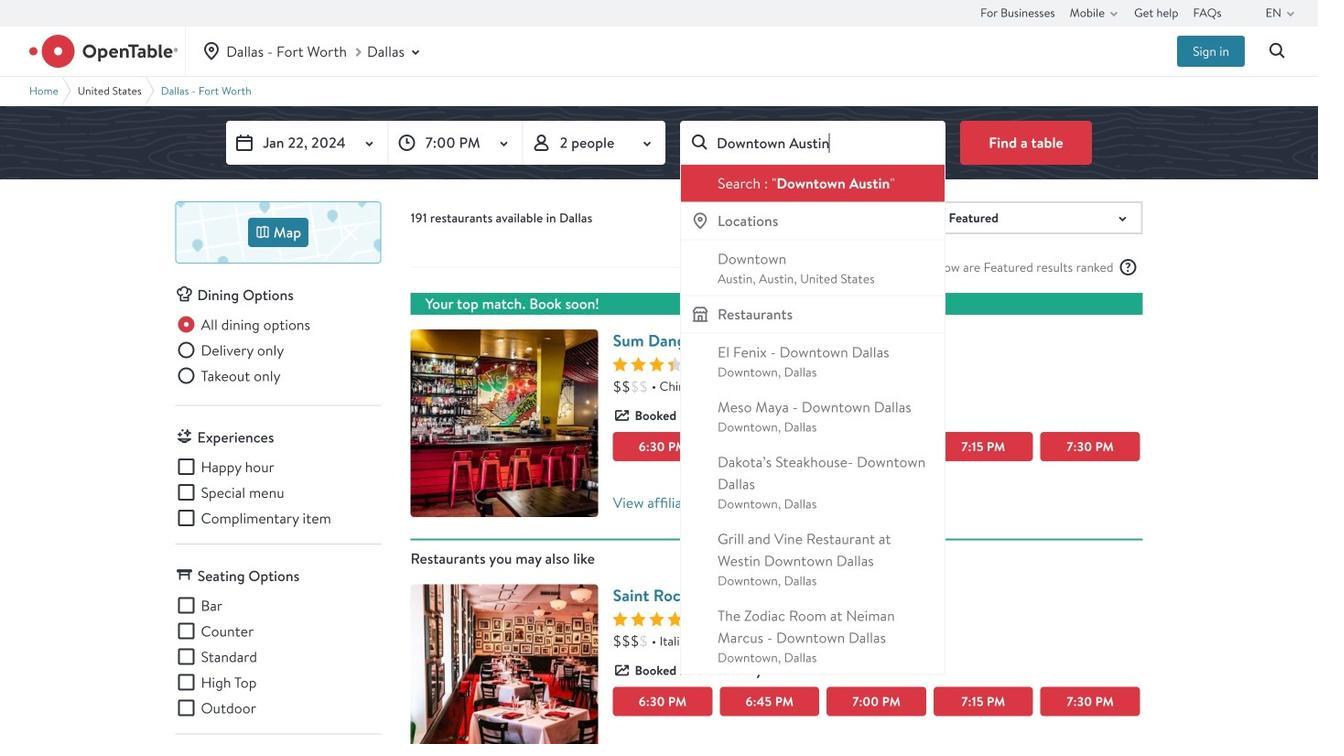 Task type: locate. For each thing, give the bounding box(es) containing it.
1 vertical spatial group
[[175, 456, 381, 529]]

option
[[681, 165, 945, 202]]

list item
[[681, 165, 945, 202], [681, 240, 945, 295], [681, 334, 945, 389], [681, 389, 945, 443], [681, 443, 945, 520], [681, 520, 945, 597], [681, 597, 945, 674]]

3 group from the top
[[175, 594, 381, 719]]

0 vertical spatial group
[[175, 313, 381, 390]]

3 list item from the top
[[681, 334, 945, 389]]

group
[[175, 313, 381, 390], [175, 456, 381, 529], [175, 594, 381, 719]]

1 group from the top
[[175, 313, 381, 390]]

a photo of sum dang good chinese restaurant image
[[411, 330, 598, 517]]

none radio inside "group"
[[175, 365, 281, 387]]

2 list item from the top
[[681, 240, 945, 295]]

2 vertical spatial group
[[175, 594, 381, 719]]

4 list item from the top
[[681, 389, 945, 443]]

None field
[[680, 121, 946, 675]]

None radio
[[175, 365, 281, 387]]

None radio
[[175, 313, 310, 335], [175, 339, 284, 361], [175, 313, 310, 335], [175, 339, 284, 361]]

4.5 stars image
[[613, 612, 701, 626]]



Task type: describe. For each thing, give the bounding box(es) containing it.
Please input a Location, Restaurant or Cuisine field
[[680, 121, 946, 165]]

5 list item from the top
[[681, 443, 945, 520]]

6 list item from the top
[[681, 520, 945, 597]]

2 group from the top
[[175, 456, 381, 529]]

a photo of saint rocco's at trinity groves restaurant image
[[411, 584, 598, 744]]

opentable logo image
[[29, 35, 178, 68]]

1 list item from the top
[[681, 165, 945, 202]]

3.3 stars image
[[613, 357, 701, 372]]

downtown austin element
[[777, 173, 890, 193]]

7 list item from the top
[[681, 597, 945, 674]]



Task type: vqa. For each thing, say whether or not it's contained in the screenshot.
radio inside group
no



